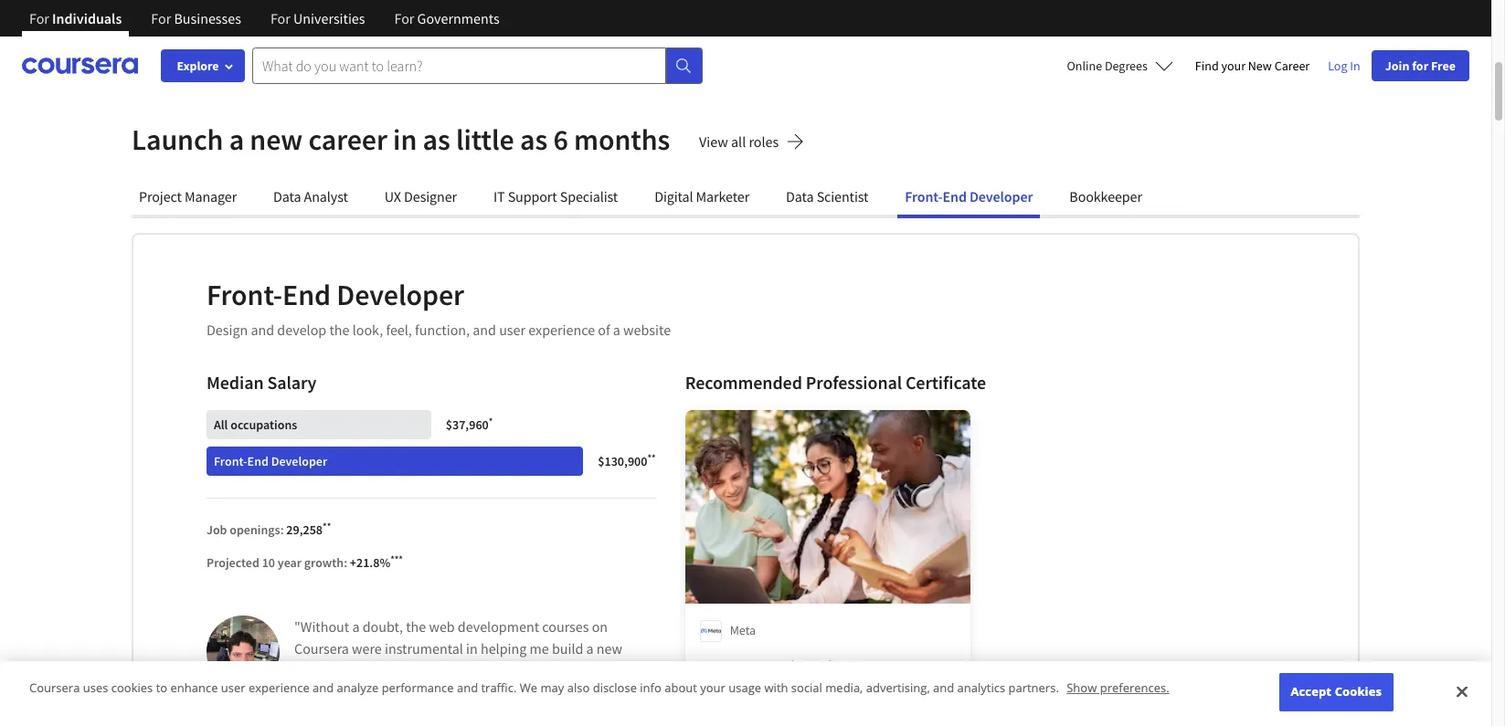 Task type: describe. For each thing, give the bounding box(es) containing it.
and down my
[[457, 681, 478, 697]]

$130,900 **
[[598, 452, 656, 470]]

build
[[552, 640, 584, 658]]

+
[[350, 555, 357, 571]]

degrees
[[1105, 58, 1148, 74]]

for businesses
[[151, 9, 241, 27]]

for universities
[[271, 9, 365, 27]]

digital
[[655, 187, 693, 206]]

What do you want to learn? text field
[[252, 48, 666, 84]]

ux designer
[[385, 187, 457, 206]]

a left doubt,
[[352, 618, 360, 636]]

the inside the "without a doubt, the web development courses on coursera were instrumental in helping me build a new career. i'd say that 80% of my current skills were gained on coursera."
[[406, 618, 426, 636]]

launch
[[132, 122, 223, 158]]

show preferences. link
[[1067, 681, 1170, 697]]

courses
[[542, 618, 589, 636]]

$130,900
[[598, 453, 648, 470]]

projected 10 year growth: + 21.8 % ***
[[207, 554, 403, 571]]

in inside the "without a doubt, the web development courses on coursera were instrumental in helping me build a new career. i'd say that 80% of my current skills were gained on coursera."
[[466, 640, 478, 658]]

"without
[[294, 618, 349, 636]]

feel,
[[386, 321, 412, 339]]

meta front-end developer
[[700, 657, 861, 676]]

to
[[156, 681, 167, 697]]

coursera image
[[22, 51, 138, 80]]

coursera inside the "without a doubt, the web development courses on coursera were instrumental in helping me build a new career. i'd say that 80% of my current skills were gained on coursera."
[[294, 640, 349, 658]]

you'll
[[731, 686, 760, 702]]

projected
[[207, 555, 260, 571]]

web
[[429, 618, 455, 636]]

coursera uses cookies to enhance user experience and analyze performance and traffic. we may also disclose info about your usage with social media, advertising, and analytics partners. show preferences.
[[29, 681, 1170, 697]]

my
[[452, 662, 471, 680]]

of inside the "without a doubt, the web development courses on coursera were instrumental in helping me build a new career. i'd say that 80% of my current skills were gained on coursera."
[[437, 662, 449, 680]]

data for data analyst
[[273, 187, 301, 206]]

certificate
[[906, 371, 986, 394]]

80%
[[407, 662, 434, 680]]

meta for meta
[[730, 623, 756, 639]]

digital marketer button
[[647, 178, 757, 215]]

new
[[1249, 58, 1273, 74]]

meta for meta front-end developer
[[700, 657, 730, 676]]

data scientist
[[786, 187, 869, 206]]

may
[[541, 681, 564, 697]]

career
[[308, 122, 387, 158]]

explore button
[[161, 49, 245, 82]]

view all roles link
[[699, 131, 805, 156]]

view all roles
[[699, 133, 779, 151]]

for for businesses
[[151, 9, 171, 27]]

social
[[792, 681, 823, 697]]

meta image
[[700, 620, 722, 642]]

analytics
[[958, 681, 1006, 697]]

occupations
[[231, 417, 297, 433]]

year
[[278, 555, 302, 571]]

recommended
[[685, 371, 803, 394]]

developer inside button
[[970, 187, 1033, 206]]

*
[[489, 416, 493, 428]]

usage
[[729, 681, 762, 697]]

0 vertical spatial new
[[250, 122, 303, 158]]

professional
[[806, 371, 902, 394]]

end inside front-end developer design and develop the look, feel, function, and user experience of a website
[[283, 277, 331, 314]]

advertising,
[[866, 681, 930, 697]]

online degrees
[[1067, 58, 1148, 74]]

preferences.
[[1100, 681, 1170, 697]]

%
[[380, 555, 391, 571]]

privacy alert dialog
[[0, 662, 1492, 727]]

log
[[1329, 58, 1348, 74]]

instrumental
[[385, 640, 463, 658]]

your inside privacy alert dialog
[[700, 681, 726, 697]]

** inside job openings: 29,258 **
[[323, 521, 331, 533]]

29,258
[[286, 522, 323, 538]]

log in
[[1329, 58, 1361, 74]]

find
[[1196, 58, 1219, 74]]

it support specialist
[[494, 187, 618, 206]]

front-end developer inside button
[[905, 187, 1033, 206]]

10
[[262, 555, 275, 571]]

new inside the "without a doubt, the web development courses on coursera were instrumental in helping me build a new career. i'd say that 80% of my current skills were gained on coursera."
[[597, 640, 623, 658]]

a inside front-end developer design and develop the look, feel, function, and user experience of a website
[[613, 321, 621, 339]]

"without a doubt, the web development courses on coursera were instrumental in helping me build a new career. i'd say that 80% of my current skills were gained on coursera."
[[294, 618, 648, 702]]

log in link
[[1318, 55, 1372, 77]]

join
[[1386, 58, 1410, 74]]

free
[[1432, 58, 1456, 74]]

and down the career.
[[313, 681, 334, 697]]

data analyst button
[[266, 178, 355, 215]]

accept cookies button
[[1280, 674, 1394, 712]]

join for free link
[[1372, 50, 1470, 81]]

project manager button
[[132, 178, 244, 215]]

specialist
[[560, 187, 618, 206]]

it
[[494, 187, 505, 206]]

all
[[214, 417, 228, 433]]

ux designer button
[[377, 178, 464, 215]]

the inside front-end developer design and develop the look, feel, function, and user experience of a website
[[329, 321, 350, 339]]

recommended professional certificate
[[685, 371, 986, 394]]

say
[[356, 662, 377, 680]]

development
[[458, 618, 539, 636]]

for for governments
[[394, 9, 415, 27]]

1 vertical spatial on
[[632, 662, 648, 680]]

designer
[[404, 187, 457, 206]]

universities
[[293, 9, 365, 27]]

data scientist button
[[779, 178, 876, 215]]

1 as from the left
[[423, 122, 450, 158]]

openings:
[[230, 522, 284, 538]]

design
[[207, 321, 248, 339]]

user inside privacy alert dialog
[[221, 681, 246, 697]]

$37,960
[[446, 417, 489, 433]]

and left analytics
[[933, 681, 955, 697]]



Task type: vqa. For each thing, say whether or not it's contained in the screenshot.
FRONT-END DEVELOPER inside the Button
yes



Task type: locate. For each thing, give the bounding box(es) containing it.
accept
[[1291, 684, 1332, 701]]

1 data from the left
[[273, 187, 301, 206]]

0 horizontal spatial the
[[329, 321, 350, 339]]

me
[[530, 640, 549, 658]]

months
[[574, 122, 670, 158]]

1 horizontal spatial data
[[786, 187, 814, 206]]

your right about
[[700, 681, 726, 697]]

governments
[[417, 9, 500, 27]]

skills you'll gain:
[[700, 686, 791, 702]]

0 horizontal spatial user
[[221, 681, 246, 697]]

as left little
[[423, 122, 450, 158]]

for left governments in the top left of the page
[[394, 9, 415, 27]]

coursera down "without
[[294, 640, 349, 658]]

for
[[29, 9, 49, 27], [151, 9, 171, 27], [271, 9, 291, 27], [394, 9, 415, 27]]

career role tabs tab list
[[132, 178, 1360, 218]]

0 horizontal spatial of
[[437, 662, 449, 680]]

data for data scientist
[[786, 187, 814, 206]]

front- right scientist
[[905, 187, 943, 206]]

cookies
[[111, 681, 153, 697]]

as left 6
[[520, 122, 548, 158]]

0 vertical spatial experience
[[529, 321, 595, 339]]

on up info
[[632, 662, 648, 680]]

for governments
[[394, 9, 500, 27]]

user inside front-end developer design and develop the look, feel, function, and user experience of a website
[[499, 321, 526, 339]]

front- up usage
[[733, 657, 771, 676]]

2 for from the left
[[151, 9, 171, 27]]

experience inside privacy alert dialog
[[249, 681, 310, 697]]

2 as from the left
[[520, 122, 548, 158]]

experience inside front-end developer design and develop the look, feel, function, and user experience of a website
[[529, 321, 595, 339]]

in right career
[[393, 122, 417, 158]]

project
[[139, 187, 182, 206]]

develop
[[277, 321, 327, 339]]

1 horizontal spatial were
[[555, 662, 585, 680]]

banner navigation
[[15, 0, 514, 50]]

1 vertical spatial in
[[466, 640, 478, 658]]

info
[[640, 681, 662, 697]]

enhance
[[170, 681, 218, 697]]

front- down all at left bottom
[[214, 453, 247, 470]]

0 horizontal spatial in
[[393, 122, 417, 158]]

0 horizontal spatial were
[[352, 640, 382, 658]]

0 horizontal spatial **
[[323, 521, 331, 533]]

were up say
[[352, 640, 382, 658]]

developer
[[970, 187, 1033, 206], [337, 277, 464, 314], [271, 453, 327, 470], [798, 657, 861, 676]]

a right "build"
[[587, 640, 594, 658]]

for individuals
[[29, 9, 122, 27]]

2 data from the left
[[786, 187, 814, 206]]

about
[[665, 681, 697, 697]]

0 horizontal spatial new
[[250, 122, 303, 158]]

data analyst
[[273, 187, 348, 206]]

function,
[[415, 321, 470, 339]]

1 vertical spatial user
[[221, 681, 246, 697]]

1 vertical spatial your
[[700, 681, 726, 697]]

all
[[731, 133, 746, 151]]

of inside front-end developer design and develop the look, feel, function, and user experience of a website
[[598, 321, 610, 339]]

1 horizontal spatial **
[[648, 452, 656, 464]]

data left analyst
[[273, 187, 301, 206]]

coursera inside privacy alert dialog
[[29, 681, 80, 697]]

0 horizontal spatial coursera
[[29, 681, 80, 697]]

analyst
[[304, 187, 348, 206]]

1 horizontal spatial user
[[499, 321, 526, 339]]

1 horizontal spatial in
[[466, 640, 478, 658]]

21.8
[[357, 555, 380, 571]]

find your new career
[[1196, 58, 1310, 74]]

0 vertical spatial of
[[598, 321, 610, 339]]

gain:
[[763, 686, 789, 702]]

0 vertical spatial the
[[329, 321, 350, 339]]

for for universities
[[271, 9, 291, 27]]

1 horizontal spatial coursera
[[294, 640, 349, 658]]

online
[[1067, 58, 1103, 74]]

0 horizontal spatial as
[[423, 122, 450, 158]]

meta up skills
[[700, 657, 730, 676]]

0 vertical spatial coursera
[[294, 640, 349, 658]]

ux
[[385, 187, 401, 206]]

1 vertical spatial new
[[597, 640, 623, 658]]

career.
[[294, 662, 336, 680]]

partners.
[[1009, 681, 1059, 697]]

1 vertical spatial meta
[[700, 657, 730, 676]]

front- inside front-end developer design and develop the look, feel, function, and user experience of a website
[[207, 277, 283, 314]]

a right launch
[[229, 122, 244, 158]]

for left 'universities'
[[271, 9, 291, 27]]

***
[[391, 554, 403, 566]]

1 horizontal spatial your
[[1222, 58, 1246, 74]]

0 vertical spatial **
[[648, 452, 656, 464]]

developer inside front-end developer design and develop the look, feel, function, and user experience of a website
[[337, 277, 464, 314]]

helping
[[481, 640, 527, 658]]

** inside $130,900 **
[[648, 452, 656, 464]]

coursera left uses
[[29, 681, 80, 697]]

and right 'function,'
[[473, 321, 496, 339]]

end inside button
[[943, 187, 967, 206]]

experience
[[529, 321, 595, 339], [249, 681, 310, 697]]

accept cookies
[[1291, 684, 1382, 701]]

median
[[207, 371, 264, 394]]

0 vertical spatial in
[[393, 122, 417, 158]]

on right courses
[[592, 618, 608, 636]]

doubt,
[[363, 618, 403, 636]]

user
[[499, 321, 526, 339], [221, 681, 246, 697]]

were up also
[[555, 662, 585, 680]]

gained
[[588, 662, 629, 680]]

meta
[[730, 623, 756, 639], [700, 657, 730, 676]]

your
[[1222, 58, 1246, 74], [700, 681, 726, 697]]

0 horizontal spatial experience
[[249, 681, 310, 697]]

1 vertical spatial coursera
[[29, 681, 80, 697]]

the
[[329, 321, 350, 339], [406, 618, 426, 636]]

user right 'function,'
[[499, 321, 526, 339]]

meta right meta icon
[[730, 623, 756, 639]]

1 horizontal spatial of
[[598, 321, 610, 339]]

1 horizontal spatial experience
[[529, 321, 595, 339]]

bookkeeper button
[[1063, 178, 1150, 215]]

the up instrumental
[[406, 618, 426, 636]]

front-
[[905, 187, 943, 206], [207, 277, 283, 314], [214, 453, 247, 470], [733, 657, 771, 676]]

new up data analyst
[[250, 122, 303, 158]]

of left website
[[598, 321, 610, 339]]

i'd
[[339, 662, 353, 680]]

data left scientist
[[786, 187, 814, 206]]

for for individuals
[[29, 9, 49, 27]]

marketer
[[696, 187, 750, 206]]

digital marketer
[[655, 187, 750, 206]]

front- up design
[[207, 277, 283, 314]]

cookies
[[1335, 684, 1382, 701]]

a left website
[[613, 321, 621, 339]]

that
[[379, 662, 404, 680]]

and right design
[[251, 321, 274, 339]]

of
[[598, 321, 610, 339], [437, 662, 449, 680]]

1 horizontal spatial new
[[597, 640, 623, 658]]

roles
[[749, 133, 779, 151]]

for left individuals
[[29, 9, 49, 27]]

0 vertical spatial on
[[592, 618, 608, 636]]

current
[[474, 662, 519, 680]]

manager
[[185, 187, 237, 206]]

analyze
[[337, 681, 379, 697]]

explore
[[177, 58, 219, 74]]

0 horizontal spatial front-end developer
[[214, 453, 327, 470]]

it support specialist button
[[486, 178, 625, 215]]

launch a new career in as little as 6 months
[[132, 122, 670, 158]]

front-end developer design and develop the look, feel, function, and user experience of a website
[[207, 277, 671, 339]]

4 for from the left
[[394, 9, 415, 27]]

user right enhance
[[221, 681, 246, 697]]

also
[[567, 681, 590, 697]]

a
[[229, 122, 244, 158], [613, 321, 621, 339], [352, 618, 360, 636], [587, 640, 594, 658]]

1 vertical spatial of
[[437, 662, 449, 680]]

0 horizontal spatial data
[[273, 187, 301, 206]]

coursera."
[[294, 684, 358, 702]]

with
[[765, 681, 788, 697]]

1 vertical spatial front-end developer
[[214, 453, 327, 470]]

and
[[251, 321, 274, 339], [473, 321, 496, 339], [313, 681, 334, 697], [457, 681, 478, 697], [933, 681, 955, 697]]

new up gained
[[597, 640, 623, 658]]

online degrees button
[[1053, 46, 1188, 86]]

None search field
[[252, 48, 703, 84]]

1 horizontal spatial the
[[406, 618, 426, 636]]

0 vertical spatial front-end developer
[[905, 187, 1033, 206]]

in up my
[[466, 640, 478, 658]]

1 vertical spatial were
[[555, 662, 585, 680]]

of left my
[[437, 662, 449, 680]]

in
[[1351, 58, 1361, 74]]

1 horizontal spatial front-end developer
[[905, 187, 1033, 206]]

your right find
[[1222, 58, 1246, 74]]

0 vertical spatial meta
[[730, 623, 756, 639]]

individuals
[[52, 9, 122, 27]]

for left businesses
[[151, 9, 171, 27]]

0 vertical spatial were
[[352, 640, 382, 658]]

0 horizontal spatial on
[[592, 618, 608, 636]]

the left look,
[[329, 321, 350, 339]]

were
[[352, 640, 382, 658], [555, 662, 585, 680]]

growth:
[[304, 555, 347, 571]]

end
[[943, 187, 967, 206], [283, 277, 331, 314], [247, 453, 269, 470], [771, 657, 795, 676]]

3 for from the left
[[271, 9, 291, 27]]

1 vertical spatial **
[[323, 521, 331, 533]]

0 vertical spatial your
[[1222, 58, 1246, 74]]

1 vertical spatial the
[[406, 618, 426, 636]]

experience left website
[[529, 321, 595, 339]]

1 horizontal spatial on
[[632, 662, 648, 680]]

join for free
[[1386, 58, 1456, 74]]

0 vertical spatial user
[[499, 321, 526, 339]]

1 vertical spatial experience
[[249, 681, 310, 697]]

median salary
[[207, 371, 317, 394]]

job openings: 29,258 **
[[207, 521, 331, 538]]

experience down the career.
[[249, 681, 310, 697]]

1 horizontal spatial as
[[520, 122, 548, 158]]

1 for from the left
[[29, 9, 49, 27]]

front- inside button
[[905, 187, 943, 206]]

find your new career link
[[1188, 49, 1318, 82]]

coursera
[[294, 640, 349, 658], [29, 681, 80, 697]]

front-end developer
[[905, 187, 1033, 206], [214, 453, 327, 470]]

0 horizontal spatial your
[[700, 681, 726, 697]]



